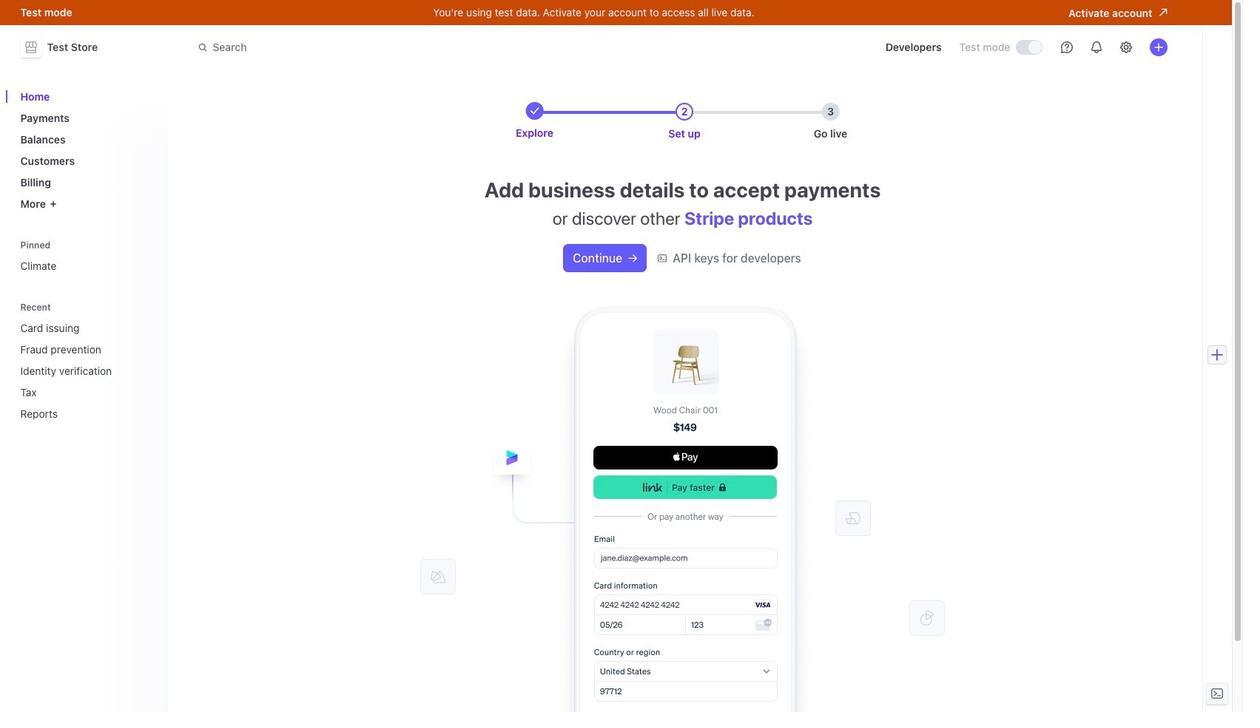 Task type: vqa. For each thing, say whether or not it's contained in the screenshot.
the Successful
no



Task type: describe. For each thing, give the bounding box(es) containing it.
notifications image
[[1090, 41, 1102, 53]]

edit pins image
[[145, 241, 154, 250]]

pinned element
[[14, 235, 159, 278]]



Task type: locate. For each thing, give the bounding box(es) containing it.
None search field
[[189, 34, 606, 61]]

clear history image
[[145, 303, 154, 312]]

2 recent element from the top
[[14, 316, 159, 426]]

help image
[[1061, 41, 1073, 53]]

core navigation links element
[[14, 84, 159, 216]]

Search text field
[[189, 34, 606, 61]]

svg image
[[628, 254, 637, 263]]

settings image
[[1120, 41, 1132, 53]]

Test mode checkbox
[[1016, 41, 1041, 54]]

recent element
[[14, 297, 159, 426], [14, 316, 159, 426]]

1 recent element from the top
[[14, 297, 159, 426]]



